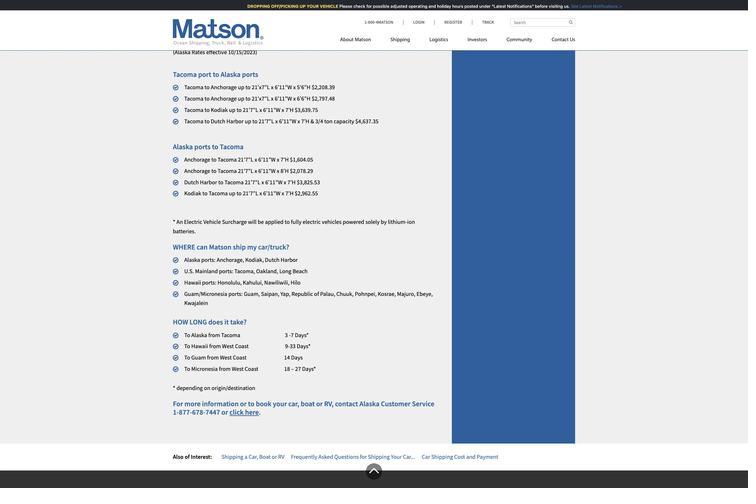 Task type: vqa. For each thing, say whether or not it's contained in the screenshot.
the rightmost 678-
yes



Task type: locate. For each thing, give the bounding box(es) containing it.
ports: inside guam/micronesia ports: guam, saipan, yap, republic of palau, chuuk, pohnpei, kosrae, majuro, ebeye, kwajalein
[[229, 290, 243, 298]]

0 vertical spatial your
[[381, 18, 392, 25]]

to for to hawaii from west coast                               9-33 days*
[[184, 343, 190, 350]]

0 vertical spatial a
[[327, 8, 330, 16]]

1 vertical spatial west
[[220, 354, 232, 361]]

0 vertical spatial how
[[173, 36, 188, 45]]

7'h up '8'h'
[[281, 156, 289, 163]]

of
[[314, 290, 319, 298], [185, 453, 190, 461]]

matson up the trailers,
[[205, 8, 222, 16]]

to inside * an electric vehicle surcharge will be applied to fully electric vehicles powered solely by lithium-ion batteries.
[[285, 218, 290, 226]]

0 vertical spatial days*
[[295, 331, 309, 339]]

1 horizontal spatial dutch
[[211, 117, 225, 125]]

6'11″w
[[275, 84, 292, 91], [275, 95, 292, 102], [263, 106, 281, 114], [279, 117, 297, 125], [259, 156, 276, 163], [259, 167, 276, 175], [265, 178, 283, 186], [263, 190, 281, 197]]

6'11″w up anchorage to tacoma 21'7″l x 6'11″w x 8'h $2,078.29
[[259, 156, 276, 163]]

click
[[230, 408, 244, 417]]

1 vertical spatial 21'x7″l
[[252, 95, 270, 102]]

1 horizontal spatial 1-877-678-7447 link
[[273, 8, 311, 16]]

boat
[[301, 399, 315, 408]]

top menu navigation
[[340, 34, 576, 47]]

1-877-678-7447 link down * depending in the left bottom of the page
[[173, 408, 220, 417]]

cost
[[455, 453, 465, 461]]

book
[[256, 399, 272, 408]]

your down oversized
[[381, 18, 392, 25]]

how left long
[[173, 318, 188, 327]]

2 vertical spatial matson
[[209, 242, 232, 252]]

1 vertical spatial information
[[202, 399, 239, 408]]

west
[[222, 343, 234, 350], [220, 354, 232, 361], [232, 365, 244, 373]]

1 vertical spatial 7447
[[206, 408, 220, 417]]

does up (alaska rates effective 10/15/2023)
[[208, 36, 223, 45]]

rvs
[[231, 18, 240, 25]]

hawaii up guam
[[191, 343, 208, 350]]

off/picking
[[267, 4, 295, 9]]

batteries.
[[173, 228, 196, 235]]

2 vertical spatial harbor
[[281, 256, 298, 264]]

harbor
[[227, 117, 244, 125], [200, 178, 217, 186], [281, 256, 298, 264]]

Search search field
[[511, 18, 576, 27]]

1 vertical spatial 1-877-678-7447 link
[[173, 408, 220, 417]]

877- inside for more information or to book your car, boat or rv, contact alaska customer service 1-877-678-7447 or click here .
[[179, 408, 192, 417]]

please
[[336, 4, 349, 9]]

west down the coast
[[232, 365, 244, 373]]

us.
[[561, 4, 567, 9]]

of right also
[[185, 453, 190, 461]]

0 vertical spatial 877-
[[278, 8, 289, 16]]

does for much
[[208, 36, 223, 45]]

0 horizontal spatial 1-
[[173, 408, 179, 417]]

0 horizontal spatial and
[[220, 18, 230, 25]]

27
[[295, 365, 301, 373]]

shipping up backtop image
[[368, 453, 390, 461]]

more down "your"
[[299, 18, 312, 25]]

5'6″h
[[297, 84, 311, 91]]

7447 left get
[[299, 8, 311, 16]]

cost
[[230, 36, 243, 45]]

up for tacoma to anchorage up to 21'x7″l x 6'11″w x 6'6″h $2,797.48
[[238, 95, 245, 102]]

alaska
[[221, 70, 241, 79], [173, 142, 193, 151], [184, 256, 200, 264], [191, 331, 207, 339], [360, 399, 380, 408]]

0 vertical spatial information
[[313, 18, 342, 25]]

0 horizontal spatial harbor
[[200, 178, 217, 186]]

under
[[476, 4, 487, 9]]

0 vertical spatial service
[[248, 8, 266, 16]]

information inside for more information or to book your car, boat or rv, contact alaska customer service 1-877-678-7447 or click here .
[[202, 399, 239, 408]]

ports: down the honolulu,
[[229, 290, 243, 298]]

1 vertical spatial 877-
[[179, 408, 192, 417]]

0 horizontal spatial ship
[[233, 242, 246, 252]]

2 horizontal spatial harbor
[[281, 256, 298, 264]]

matson for contact
[[205, 8, 222, 16]]

0 horizontal spatial 7447
[[206, 408, 220, 417]]

ship left my
[[233, 242, 246, 252]]

1 vertical spatial and
[[220, 18, 230, 25]]

on inside 'to get a quote on shipping oversized vehicles, boats, trailers, and rvs to or from alaska, or for more information about shipping your car.'
[[347, 8, 353, 16]]

up up the tacoma to kodiak up to 21'7″l x 6'11″w x 7'h $3,639.75
[[238, 95, 245, 102]]

1 vertical spatial how
[[173, 318, 188, 327]]

2 vertical spatial for
[[360, 453, 367, 461]]

for
[[173, 399, 183, 408]]

chuuk,
[[337, 290, 354, 298]]

1-
[[273, 8, 278, 16], [365, 19, 368, 25], [173, 408, 179, 417]]

1- right 'at'
[[273, 8, 278, 16]]

$2,208.39
[[312, 84, 335, 91]]

or
[[247, 18, 252, 25], [285, 18, 290, 25], [240, 399, 247, 408], [316, 399, 323, 408], [222, 408, 228, 417], [272, 453, 277, 461]]

1 vertical spatial service
[[412, 399, 435, 408]]

section
[[444, 0, 584, 444]]

0 horizontal spatial more
[[185, 399, 201, 408]]

and right cost
[[467, 453, 476, 461]]

1 horizontal spatial ship
[[252, 36, 265, 45]]

for right check at the left top of the page
[[363, 4, 368, 9]]

information inside 'to get a quote on shipping oversized vehicles, boats, trailers, and rvs to or from alaska, or for more information about shipping your car.'
[[313, 18, 342, 25]]

21'7″l down dutch harbor to tacoma 21'7″l x 6'11″w x 7'h $3,825.53
[[243, 190, 258, 197]]

877- up alaska,
[[278, 8, 289, 16]]

$2,797.48
[[312, 95, 335, 102]]

for down up
[[291, 18, 298, 25]]

to alaska from tacoma                                      3 -7 days*
[[184, 331, 309, 339]]

ship left car
[[252, 36, 265, 45]]

ports: for alaska
[[201, 256, 216, 264]]

contact us
[[552, 37, 576, 43]]

877- down * depending in the left bottom of the page
[[179, 408, 192, 417]]

1 vertical spatial on
[[204, 384, 211, 392]]

1 horizontal spatial on
[[347, 8, 353, 16]]

on down micronesia
[[204, 384, 211, 392]]

for right questions
[[360, 453, 367, 461]]

matson inside 'top menu' navigation
[[355, 37, 371, 43]]

contact up 'boats,'
[[184, 8, 203, 16]]

anchorage to tacoma 21'7″l x 6'11″w x 8'h $2,078.29
[[184, 167, 313, 175]]

7'h left $2,962.55
[[286, 190, 294, 197]]

and inside 'to get a quote on shipping oversized vehicles, boats, trailers, and rvs to or from alaska, or for more information about shipping your car.'
[[220, 18, 230, 25]]

days* right 27
[[302, 365, 316, 373]]

2 how from the top
[[173, 318, 188, 327]]

2 vertical spatial dutch
[[265, 256, 280, 264]]

frequently asked questions for shipping your car... link
[[291, 453, 416, 461]]

footer
[[0, 464, 749, 488]]

6'11″w left 5'6″h
[[275, 84, 292, 91]]

18
[[284, 365, 290, 373]]

matson up anchorage,
[[209, 242, 232, 252]]

much
[[190, 36, 207, 45]]

shipping inside 'shipping' link
[[391, 37, 410, 43]]

to for to micronesia from west coast                      18 – 27 days*
[[184, 365, 190, 373]]

about matson
[[340, 37, 371, 43]]

1- down * depending in the left bottom of the page
[[173, 408, 179, 417]]

0 horizontal spatial information
[[202, 399, 239, 408]]

how for how much does it cost to ship a car to alaska?
[[173, 36, 188, 45]]

0 horizontal spatial 877-
[[179, 408, 192, 417]]

21'7″l down the tacoma to kodiak up to 21'7″l x 6'11″w x 7'h $3,639.75
[[259, 117, 274, 125]]

a left car,
[[245, 453, 248, 461]]

information down get
[[313, 18, 342, 25]]

it for take?
[[225, 318, 229, 327]]

1 horizontal spatial 7447
[[299, 8, 311, 16]]

shipping up 800-
[[354, 8, 375, 16]]

a left car
[[267, 36, 270, 45]]

0 vertical spatial of
[[314, 290, 319, 298]]

1 to from the top
[[184, 331, 190, 339]]

check
[[350, 4, 362, 9]]

asked
[[319, 453, 333, 461]]

alaska?
[[290, 36, 314, 45]]

0 vertical spatial 7447
[[299, 8, 311, 16]]

10/15/2023)
[[228, 48, 257, 56]]

21'x7″l up tacoma to anchorage up to 21'x7″l x 6'11″w x 6'6″h $2,797.48 at the top left of the page
[[252, 84, 270, 91]]

an
[[177, 218, 183, 226]]

and left rvs
[[220, 18, 230, 25]]

anchorage,
[[217, 256, 244, 264]]

0 vertical spatial for
[[363, 4, 368, 9]]

1 vertical spatial of
[[185, 453, 190, 461]]

service inside for more information or to book your car, boat or rv, contact alaska customer service 1-877-678-7447 or click here .
[[412, 399, 435, 408]]

1 it from the top
[[224, 36, 229, 45]]

1 vertical spatial more
[[185, 399, 201, 408]]

0 vertical spatial 21'x7″l
[[252, 84, 270, 91]]

3 to from the top
[[184, 354, 190, 361]]

search image
[[569, 20, 573, 24]]

contact inside 'top menu' navigation
[[552, 37, 569, 43]]

shipping down car.
[[391, 37, 410, 43]]

alaska ports: anchorage, kodiak, dutch harbor
[[184, 256, 298, 264]]

7'h down '8'h'
[[288, 178, 296, 186]]

0 vertical spatial ports
[[242, 70, 258, 79]]

6'11″w left '8'h'
[[259, 167, 276, 175]]

678- right for
[[192, 408, 206, 417]]

x
[[271, 84, 274, 91], [293, 84, 296, 91], [271, 95, 274, 102], [293, 95, 296, 102], [260, 106, 262, 114], [282, 106, 284, 114], [275, 117, 278, 125], [298, 117, 300, 125], [255, 156, 257, 163], [277, 156, 280, 163], [255, 167, 257, 175], [277, 167, 280, 175], [262, 178, 264, 186], [284, 178, 286, 186], [260, 190, 262, 197], [282, 190, 284, 197]]

tacoma to anchorage up to 21'x7″l x 6'11″w x 5'6″h $2,208.39
[[184, 84, 335, 91]]

2 vertical spatial a
[[245, 453, 248, 461]]

west up the coast
[[222, 343, 234, 350]]

2 horizontal spatial and
[[467, 453, 476, 461]]

7
[[291, 331, 294, 339]]

ports
[[242, 70, 258, 79], [194, 142, 211, 151]]

0 vertical spatial it
[[224, 36, 229, 45]]

track link
[[472, 19, 494, 25]]

ports: down mainland
[[202, 279, 217, 286]]

your left car,
[[273, 399, 287, 408]]

and left holiday
[[425, 4, 432, 9]]

0 horizontal spatial 678-
[[192, 408, 206, 417]]

how up the (alaska
[[173, 36, 188, 45]]

1 vertical spatial contact
[[552, 37, 569, 43]]

2 vertical spatial and
[[467, 453, 476, 461]]

shipping a car, boat or rv link
[[222, 453, 285, 461]]

shipping down possible
[[359, 18, 380, 25]]

from for alaska
[[208, 331, 220, 339]]

0 horizontal spatial kodiak
[[184, 190, 201, 197]]

it left cost
[[224, 36, 229, 45]]

0 horizontal spatial your
[[273, 399, 287, 408]]

west for hawaii
[[222, 343, 234, 350]]

0 horizontal spatial contact
[[184, 8, 203, 16]]

0 vertical spatial more
[[299, 18, 312, 25]]

4 to from the top
[[184, 365, 190, 373]]

21'x7″l down 'tacoma to anchorage up to 21'x7″l x 6'11″w x 5'6″h $2,208.39'
[[252, 95, 270, 102]]

0 vertical spatial 1-877-678-7447 link
[[273, 8, 311, 16]]

1 vertical spatial customer
[[381, 399, 411, 408]]

hawaii down the u.s.
[[184, 279, 201, 286]]

$2,962.55
[[295, 190, 318, 197]]

your
[[303, 4, 315, 9]]

and
[[425, 4, 432, 9], [220, 18, 230, 25], [467, 453, 476, 461]]

to
[[184, 331, 190, 339], [184, 343, 190, 350], [184, 354, 190, 361], [184, 365, 190, 373]]

1 horizontal spatial and
[[425, 4, 432, 9]]

up down tacoma to anchorage up to 21'x7″l x 6'11″w x 6'6″h $2,797.48 at the top left of the page
[[229, 106, 236, 114]]

days* right 7 in the bottom left of the page
[[295, 331, 309, 339]]

(alaska
[[173, 48, 191, 56]]

1 horizontal spatial harbor
[[227, 117, 244, 125]]

&
[[311, 117, 314, 125]]

1 how from the top
[[173, 36, 188, 45]]

on up about in the top of the page
[[347, 8, 353, 16]]

car,
[[249, 453, 258, 461]]

1 vertical spatial a
[[267, 36, 270, 45]]

backtop image
[[366, 464, 382, 480]]

about
[[340, 37, 354, 43]]

2 it from the top
[[225, 318, 229, 327]]

does right long
[[208, 318, 223, 327]]

hawaii
[[184, 279, 201, 286], [191, 343, 208, 350]]

to inside for more information or to book your car, boat or rv, contact alaska customer service 1-877-678-7447 or click here .
[[248, 399, 255, 408]]

1 vertical spatial matson
[[355, 37, 371, 43]]

ports: up mainland
[[201, 256, 216, 264]]

west left the coast
[[220, 354, 232, 361]]

also of interest:
[[173, 453, 212, 461]]

21'7″l up anchorage to tacoma 21'7″l x 6'11″w x 8'h $2,078.29
[[238, 156, 254, 163]]

1 horizontal spatial your
[[381, 18, 392, 25]]

0 horizontal spatial service
[[248, 8, 266, 16]]

1 vertical spatial for
[[291, 18, 298, 25]]

contact
[[184, 8, 203, 16], [552, 37, 569, 43]]

majuro,
[[397, 290, 416, 298]]

up for tacoma to kodiak up to 21'7″l x 6'11″w x 7'h $3,639.75
[[229, 106, 236, 114]]

None search field
[[511, 18, 576, 27]]

6'11″w down dutch harbor to tacoma 21'7″l x 6'11″w x 7'h $3,825.53
[[263, 190, 281, 197]]

7447 left click
[[206, 408, 220, 417]]

21'x7″l for 5'6″h
[[252, 84, 270, 91]]

0 vertical spatial shipping
[[354, 8, 375, 16]]

1 vertical spatial does
[[208, 318, 223, 327]]

678- inside for more information or to book your car, boat or rv, contact alaska customer service 1-877-678-7447 or click here .
[[192, 408, 206, 417]]

0 vertical spatial ship
[[252, 36, 265, 45]]

800-
[[368, 19, 376, 25]]

guam/micronesia ports: guam, saipan, yap, republic of palau, chuuk, pohnpei, kosrae, majuro, ebeye, kwajalein
[[184, 290, 433, 307]]

0 horizontal spatial 1-877-678-7447 link
[[173, 408, 220, 417]]

for
[[363, 4, 368, 9], [291, 18, 298, 25], [360, 453, 367, 461]]

2 vertical spatial west
[[232, 365, 244, 373]]

1 vertical spatial 1-
[[365, 19, 368, 25]]

days*
[[295, 331, 309, 339], [297, 343, 311, 350], [302, 365, 316, 373]]

ports: for hawaii
[[202, 279, 217, 286]]

1 vertical spatial it
[[225, 318, 229, 327]]

1 horizontal spatial more
[[299, 18, 312, 25]]

information down * depending on origin/destination
[[202, 399, 239, 408]]

2 horizontal spatial a
[[327, 8, 330, 16]]

* depending
[[173, 384, 203, 392]]

2 horizontal spatial dutch
[[265, 256, 280, 264]]

car
[[272, 36, 281, 45]]

shipping
[[354, 8, 375, 16], [359, 18, 380, 25]]

1 horizontal spatial customer
[[381, 399, 411, 408]]

up down dutch harbor to tacoma 21'7″l x 6'11″w x 7'h $3,825.53
[[229, 190, 236, 197]]

more right for
[[185, 399, 201, 408]]

from for guam
[[207, 354, 219, 361]]

dutch harbor to tacoma 21'7″l x 6'11″w x 7'h $3,825.53
[[184, 178, 320, 186]]

0 vertical spatial contact
[[184, 8, 203, 16]]

port
[[198, 70, 212, 79]]

it left the take? at left
[[225, 318, 229, 327]]

shipping left car,
[[222, 453, 244, 461]]

0 vertical spatial customer
[[224, 8, 247, 16]]

1 21'x7″l from the top
[[252, 84, 270, 91]]

of left palau,
[[314, 290, 319, 298]]

2 21'x7″l from the top
[[252, 95, 270, 102]]

4matson
[[376, 19, 394, 25]]

1 vertical spatial dutch
[[184, 178, 199, 186]]

0 horizontal spatial on
[[204, 384, 211, 392]]

2 vertical spatial 1-
[[173, 408, 179, 417]]

shipping a car, boat or rv
[[222, 453, 285, 461]]

0 vertical spatial on
[[347, 8, 353, 16]]

or down contact matson customer service at 1-877-678-7447
[[247, 18, 252, 25]]

tacoma to kodiak up to 21'7″l x 6'11″w x 7'h $3,639.75
[[184, 106, 318, 114]]

matson right 'about'
[[355, 37, 371, 43]]

us
[[570, 37, 576, 43]]

information
[[313, 18, 342, 25], [202, 399, 239, 408]]

from
[[253, 18, 265, 25], [208, 331, 220, 339], [209, 343, 221, 350], [207, 354, 219, 361], [219, 365, 231, 373]]

your inside 'to get a quote on shipping oversized vehicles, boats, trailers, and rvs to or from alaska, or for more information about shipping your car.'
[[381, 18, 392, 25]]

investors link
[[458, 34, 497, 47]]

1 vertical spatial your
[[273, 399, 287, 408]]

21'7″l down anchorage to tacoma 21'7″l x 6'11″w x 7'h $1,604.05
[[238, 167, 254, 175]]

saipan,
[[261, 290, 279, 298]]

ports: for guam/micronesia
[[229, 290, 243, 298]]

2 to from the top
[[184, 343, 190, 350]]

contact left us
[[552, 37, 569, 43]]

from for hawaii
[[209, 343, 221, 350]]

contact matson customer service at 1-877-678-7447
[[184, 8, 311, 16]]

0 horizontal spatial ports
[[194, 142, 211, 151]]

ports: up the honolulu,
[[219, 268, 233, 275]]

1-877-678-7447 link up alaska,
[[273, 8, 311, 16]]

up for kodiak to tacoma up to 21'7″l x 6'11″w x 7'h $2,962.55
[[229, 190, 236, 197]]

0 vertical spatial and
[[425, 4, 432, 9]]

notifications.>
[[590, 4, 618, 9]]

days* right 33
[[297, 343, 311, 350]]

alaska inside for more information or to book your car, boat or rv, contact alaska customer service 1-877-678-7447 or click here .
[[360, 399, 380, 408]]

678- left "your"
[[289, 8, 299, 16]]

1- right about in the top of the page
[[365, 19, 368, 25]]

to
[[312, 8, 317, 16], [241, 18, 246, 25], [244, 36, 251, 45], [283, 36, 289, 45], [213, 70, 219, 79], [205, 84, 210, 91], [246, 84, 251, 91], [205, 95, 210, 102], [246, 95, 251, 102], [205, 106, 210, 114], [237, 106, 242, 114], [205, 117, 210, 125], [253, 117, 258, 125], [212, 142, 219, 151], [212, 156, 217, 163], [212, 167, 217, 175], [218, 178, 224, 186], [203, 190, 208, 197], [237, 190, 242, 197], [285, 218, 290, 226], [248, 399, 255, 408]]

up up tacoma to anchorage up to 21'x7″l x 6'11″w x 6'6″h $2,797.48 at the top left of the page
[[238, 84, 245, 91]]

1 horizontal spatial 678-
[[289, 8, 299, 16]]

1 horizontal spatial of
[[314, 290, 319, 298]]

1 horizontal spatial ports
[[242, 70, 258, 79]]

0 vertical spatial west
[[222, 343, 234, 350]]

0 vertical spatial kodiak
[[211, 106, 228, 114]]

0 vertical spatial matson
[[205, 8, 222, 16]]

a right get
[[327, 8, 330, 16]]

0 vertical spatial does
[[208, 36, 223, 45]]

get
[[318, 8, 326, 16]]



Task type: describe. For each thing, give the bounding box(es) containing it.
1-877-678-7447 link for contact matson customer service at
[[273, 8, 311, 16]]

1- inside for more information or to book your car, boat or rv, contact alaska customer service 1-877-678-7447 or click here .
[[173, 408, 179, 417]]

of inside guam/micronesia ports: guam, saipan, yap, republic of palau, chuuk, pohnpei, kosrae, majuro, ebeye, kwajalein
[[314, 290, 319, 298]]

from for micronesia
[[219, 365, 231, 373]]

or down origin/destination
[[240, 399, 247, 408]]

kodiak,
[[245, 256, 264, 264]]

2 vertical spatial days*
[[302, 365, 316, 373]]

1 vertical spatial days*
[[297, 343, 311, 350]]

u.s. mainland ports: tacoma, oakland, long beach
[[184, 268, 308, 275]]

3/4
[[316, 117, 323, 125]]

1 vertical spatial ports
[[194, 142, 211, 151]]

a inside 'to get a quote on shipping oversized vehicles, boats, trailers, and rvs to or from alaska, or for more information about shipping your car.'
[[327, 8, 330, 16]]

about
[[343, 18, 358, 25]]

fully
[[291, 218, 302, 226]]

or left click
[[222, 408, 228, 417]]

21'7″l down tacoma to anchorage up to 21'x7″l x 6'11″w x 6'6″h $2,797.48 at the top left of the page
[[243, 106, 258, 114]]

1-800-4matson
[[365, 19, 394, 25]]

micronesia
[[191, 365, 218, 373]]

where
[[173, 242, 195, 252]]

up down the tacoma to kodiak up to 21'7″l x 6'11″w x 7'h $3,639.75
[[245, 117, 251, 125]]

oakland,
[[256, 268, 278, 275]]

0 horizontal spatial a
[[245, 453, 248, 461]]

login link
[[403, 19, 435, 25]]

1 vertical spatial kodiak
[[184, 190, 201, 197]]

rv,
[[324, 399, 334, 408]]

–
[[291, 365, 294, 373]]

car/truck?
[[258, 242, 289, 252]]

guam,
[[244, 290, 260, 298]]

vehicles
[[322, 218, 342, 226]]

6'11″w down $3,639.75
[[279, 117, 297, 125]]

customer inside for more information or to book your car, boat or rv, contact alaska customer service 1-877-678-7447 or click here .
[[381, 399, 411, 408]]

anchorage to tacoma 21'7″l x 6'11″w x 7'h $1,604.05
[[184, 156, 313, 163]]

register
[[445, 19, 463, 25]]

for inside 'to get a quote on shipping oversized vehicles, boats, trailers, and rvs to or from alaska, or for more information about shipping your car.'
[[291, 18, 298, 25]]

*
[[173, 218, 175, 226]]

possible
[[370, 4, 386, 9]]

holiday
[[434, 4, 448, 9]]

logistics link
[[420, 34, 458, 47]]

west for micronesia
[[232, 365, 244, 373]]

ton
[[325, 117, 333, 125]]

contact
[[335, 399, 358, 408]]

matson for about
[[355, 37, 371, 43]]

or right alaska,
[[285, 18, 290, 25]]

0 vertical spatial 678-
[[289, 8, 299, 16]]

here
[[245, 408, 259, 417]]

rates
[[192, 48, 205, 56]]

to for to alaska from tacoma                                      3 -7 days*
[[184, 331, 190, 339]]

1 horizontal spatial 1-
[[273, 8, 278, 16]]

kahului,
[[243, 279, 263, 286]]

1-877-678-7447 link for for more information or to book your car, boat or rv, contact alaska customer service
[[173, 408, 220, 417]]

tacoma to anchorage up to 21'x7″l x 6'11″w x 6'6″h $2,797.48
[[184, 95, 335, 102]]

login
[[413, 19, 425, 25]]

guam/micronesia
[[184, 290, 227, 298]]

how for how long does it take?
[[173, 318, 188, 327]]

latest
[[576, 4, 588, 9]]

mainland
[[195, 268, 218, 275]]

vehicle
[[204, 218, 221, 226]]

up
[[296, 4, 302, 9]]

7447 inside for more information or to book your car, boat or rv, contact alaska customer service 1-877-678-7447 or click here .
[[206, 408, 220, 417]]

your inside for more information or to book your car, boat or rv, contact alaska customer service 1-877-678-7447 or click here .
[[273, 399, 287, 408]]

ion
[[408, 218, 415, 226]]

1-800-4matson link
[[365, 19, 403, 25]]

to get a quote on shipping oversized vehicles, boats, trailers, and rvs to or from alaska, or for more information about shipping your car.
[[184, 8, 422, 25]]

see latest notifications.> link
[[567, 4, 618, 9]]

community
[[507, 37, 533, 43]]

car
[[422, 453, 430, 461]]

your
[[391, 453, 402, 461]]

1 horizontal spatial kodiak
[[211, 106, 228, 114]]

to guam from west coast                                14 days
[[184, 354, 303, 361]]

7'h up the tacoma to dutch harbor up to 21'7″l x 6'11″w x 7'h & 3/4 ton capacity $4,637.35
[[286, 106, 294, 114]]

honolulu,
[[218, 279, 242, 286]]

or left "rv"
[[272, 453, 277, 461]]

vehicle
[[316, 4, 335, 9]]

effective
[[206, 48, 227, 56]]

1 vertical spatial harbor
[[200, 178, 217, 186]]

to hawaii from west coast                               9-33 days*
[[184, 343, 311, 350]]

electric
[[303, 218, 321, 226]]

hours
[[449, 4, 460, 9]]

1 vertical spatial shipping
[[359, 18, 380, 25]]

2 horizontal spatial 1-
[[365, 19, 368, 25]]

6'6″h
[[297, 95, 311, 102]]

solely
[[366, 218, 380, 226]]

21'x7″l for 6'6″h
[[252, 95, 270, 102]]

car.
[[393, 18, 402, 25]]

hilo
[[291, 279, 301, 286]]

$1,604.05
[[290, 156, 313, 163]]

0 horizontal spatial dutch
[[184, 178, 199, 186]]

0 vertical spatial harbor
[[227, 117, 244, 125]]

$4,637.35
[[356, 117, 379, 125]]

or left rv,
[[316, 399, 323, 408]]

logistics
[[430, 37, 449, 43]]

contact for contact us
[[552, 37, 569, 43]]

republic
[[292, 290, 313, 298]]

also
[[173, 453, 184, 461]]

21'7″l up "kodiak to tacoma up to 21'7″l x 6'11″w x 7'h $2,962.55"
[[245, 178, 261, 186]]

long
[[280, 268, 292, 275]]

more inside 'to get a quote on shipping oversized vehicles, boats, trailers, and rvs to or from alaska, or for more information about shipping your car.'
[[299, 18, 312, 25]]

contact for contact matson customer service at 1-877-678-7447
[[184, 8, 203, 16]]

does for long
[[208, 318, 223, 327]]

tacoma,
[[235, 268, 255, 275]]

how much does it cost to ship a car to alaska?
[[173, 36, 314, 45]]

dropping
[[244, 4, 266, 9]]

tacoma port to alaska ports
[[173, 70, 258, 79]]

from inside 'to get a quote on shipping oversized vehicles, boats, trailers, and rvs to or from alaska, or for more information about shipping your car.'
[[253, 18, 265, 25]]

car...
[[403, 453, 416, 461]]

electric
[[184, 218, 202, 226]]

yap,
[[281, 290, 291, 298]]

interest:
[[191, 453, 212, 461]]

shipping right car
[[432, 453, 453, 461]]

6'11″w up the tacoma to dutch harbor up to 21'7″l x 6'11″w x 7'h & 3/4 ton capacity $4,637.35
[[263, 106, 281, 114]]

"latest
[[488, 4, 502, 9]]

0 vertical spatial dutch
[[211, 117, 225, 125]]

up for tacoma to anchorage up to 21'x7″l x 6'11″w x 5'6″h $2,208.39
[[238, 84, 245, 91]]

7'h left &
[[301, 117, 310, 125]]

0 vertical spatial hawaii
[[184, 279, 201, 286]]

1 vertical spatial hawaii
[[191, 343, 208, 350]]

capacity
[[334, 117, 354, 125]]

at
[[267, 8, 272, 16]]

car shipping cost and payment link
[[422, 453, 499, 461]]

west for guam
[[220, 354, 232, 361]]

kosrae,
[[378, 290, 396, 298]]

(alaska rates effective 10/15/2023)
[[173, 48, 257, 56]]

guam
[[191, 354, 206, 361]]

to for to guam from west coast                                14 days
[[184, 354, 190, 361]]

take?
[[230, 318, 247, 327]]

my
[[247, 242, 257, 252]]

questions
[[335, 453, 359, 461]]

nawiliwili,
[[264, 279, 290, 286]]

boats,
[[184, 18, 199, 25]]

dropping off/picking up your vehicle please check for possible adjusted operating and holiday hours posted under "latest notifications" before visiting us. see latest notifications.>
[[244, 4, 618, 9]]

6'11″w down '8'h'
[[265, 178, 283, 186]]

lithium-
[[388, 218, 408, 226]]

community link
[[497, 34, 542, 47]]

6'11″w left 6'6″h
[[275, 95, 292, 102]]

blue matson logo with ocean, shipping, truck, rail and logistics written beneath it. image
[[173, 19, 264, 46]]

0 horizontal spatial customer
[[224, 8, 247, 16]]

operating
[[405, 4, 424, 9]]

more inside for more information or to book your car, boat or rv, contact alaska customer service 1-877-678-7447 or click here .
[[185, 399, 201, 408]]

0 horizontal spatial of
[[185, 453, 190, 461]]

payment
[[477, 453, 499, 461]]

1 vertical spatial ship
[[233, 242, 246, 252]]

1 horizontal spatial 877-
[[278, 8, 289, 16]]

frequently
[[291, 453, 318, 461]]

it for cost
[[224, 36, 229, 45]]

1 horizontal spatial a
[[267, 36, 270, 45]]

adjusted
[[387, 4, 404, 9]]

$3,825.53
[[297, 178, 320, 186]]

surcharge
[[222, 218, 247, 226]]



